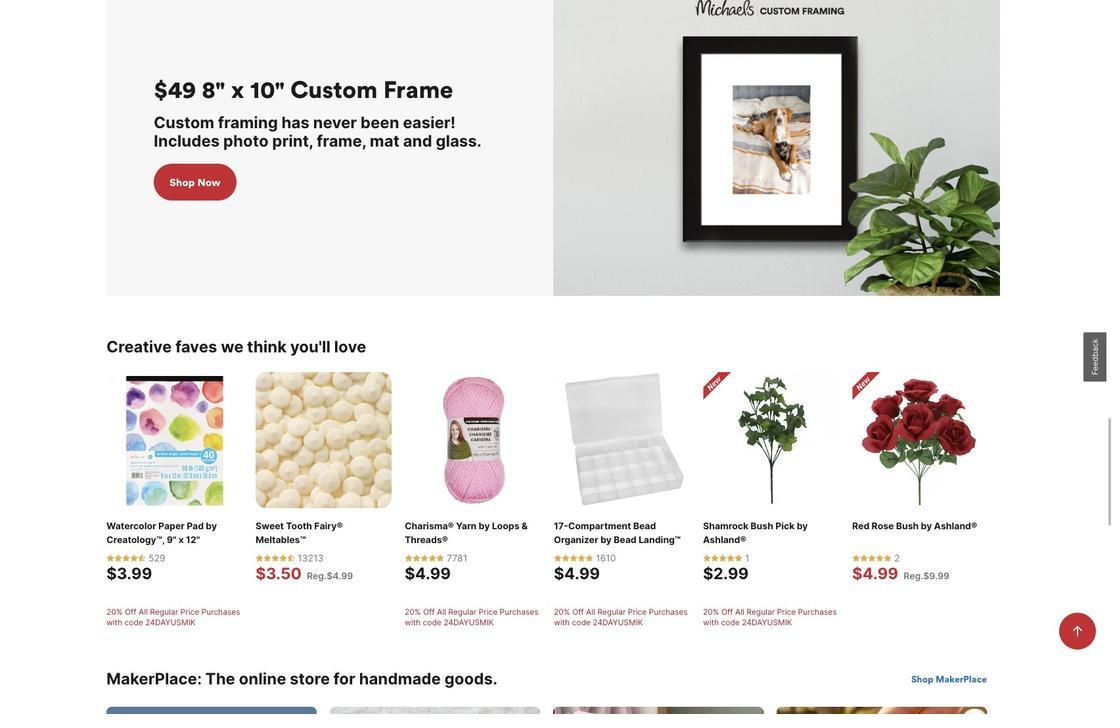 Task type: locate. For each thing, give the bounding box(es) containing it.
online
[[239, 669, 286, 688]]

makerplace: the online store for handmade goods.
[[107, 669, 498, 688]]

3 off from the left
[[573, 607, 584, 617]]

with
[[107, 617, 122, 627], [405, 617, 421, 627], [554, 617, 570, 627], [704, 617, 719, 627]]

1 all from the left
[[139, 607, 148, 617]]

$2.99
[[704, 564, 749, 583]]

reg.$9.99
[[904, 570, 950, 581]]

think
[[247, 337, 287, 356]]

regular down the $2.99
[[747, 607, 775, 617]]

$4.99 for 7781
[[405, 564, 451, 583]]

4 default image image from the left
[[777, 707, 988, 714]]

529
[[149, 552, 166, 563]]

1 purchases from the left
[[202, 607, 240, 617]]

2 20% off all regular price purchases with code 24dayusmik from the left
[[405, 607, 539, 627]]

black frame with white mat of dog image
[[554, 0, 1001, 296]]

shop
[[170, 175, 195, 189], [912, 673, 934, 685]]

code for 1610
[[572, 617, 591, 627]]

by right yarn
[[479, 520, 490, 531]]

by for shamrock bush pick by ashland®
[[797, 520, 808, 531]]

$4.99 down 2
[[853, 564, 899, 583]]

by inside charisma® yarn by loops & threads®
[[479, 520, 490, 531]]

now
[[198, 175, 221, 189]]

1 24dayusmik from the left
[[145, 617, 196, 627]]

pad
[[187, 520, 204, 531]]

mat
[[370, 131, 400, 150]]

2
[[895, 552, 900, 563]]

ashland® for shamrock bush pick by ashland®
[[704, 534, 747, 545]]

1 bush from the left
[[751, 520, 774, 531]]

3 $4.99 from the left
[[853, 564, 899, 583]]

4 price from the left
[[778, 607, 796, 617]]

price for 1610
[[628, 607, 647, 617]]

custom up never
[[291, 74, 378, 104]]

0 vertical spatial shop
[[170, 175, 195, 189]]

0 horizontal spatial x
[[179, 534, 184, 545]]

fairy®
[[314, 520, 343, 531]]

code for 7781
[[423, 617, 442, 627]]

handmade
[[359, 669, 441, 688]]

4 off from the left
[[722, 607, 734, 617]]

2 bush from the left
[[897, 520, 919, 531]]

off
[[125, 607, 137, 617], [423, 607, 435, 617], [573, 607, 584, 617], [722, 607, 734, 617]]

by inside the 17-compartment bead organizer by bead landing™
[[601, 534, 612, 545]]

2 20% from the left
[[405, 607, 421, 617]]

$3.50
[[256, 564, 302, 583]]

2 with from the left
[[405, 617, 421, 627]]

0 vertical spatial custom
[[291, 74, 378, 104]]

1 horizontal spatial ashland®
[[935, 520, 978, 531]]

watercolor paper pad by creatology™, 9" x 12" image
[[107, 372, 243, 508]]

1 code from the left
[[125, 617, 143, 627]]

24dayusmik for 529
[[145, 617, 196, 627]]

2 $4.99 from the left
[[554, 564, 600, 583]]

1 horizontal spatial x
[[231, 74, 244, 104]]

24dayusmik for 1
[[742, 617, 793, 627]]

pick
[[776, 520, 795, 531]]

tooth
[[286, 520, 312, 531]]

all for 529
[[139, 607, 148, 617]]

off for 1
[[722, 607, 734, 617]]

2 horizontal spatial $4.99
[[853, 564, 899, 583]]

compartment
[[569, 520, 631, 531]]

4 with from the left
[[704, 617, 719, 627]]

2 price from the left
[[479, 607, 498, 617]]

0 vertical spatial bead
[[634, 520, 656, 531]]

all
[[139, 607, 148, 617], [437, 607, 446, 617], [587, 607, 596, 617], [736, 607, 745, 617]]

0 horizontal spatial ashland®
[[704, 534, 747, 545]]

20% off all regular price purchases with code 24dayusmik down 1610
[[554, 607, 688, 627]]

regular for 7781
[[449, 607, 477, 617]]

shop makerplace link
[[912, 672, 988, 691]]

1 horizontal spatial bush
[[897, 520, 919, 531]]

7781
[[447, 552, 468, 563]]

reg.$4.99
[[307, 570, 353, 581]]

frame
[[384, 74, 453, 104]]

regular
[[150, 607, 178, 617], [449, 607, 477, 617], [598, 607, 626, 617], [747, 607, 775, 617]]

ashland®
[[935, 520, 978, 531], [704, 534, 747, 545]]

3 with from the left
[[554, 617, 570, 627]]

3 all from the left
[[587, 607, 596, 617]]

1 horizontal spatial $4.99
[[554, 564, 600, 583]]

$4.99
[[405, 564, 451, 583], [554, 564, 600, 583], [853, 564, 899, 583]]

24dayusmik
[[145, 617, 196, 627], [444, 617, 494, 627], [593, 617, 643, 627], [742, 617, 793, 627]]

24dayusmik up goods.
[[444, 617, 494, 627]]

0 horizontal spatial $4.99
[[405, 564, 451, 583]]

bead up 1610
[[614, 534, 637, 545]]

goods.
[[445, 669, 498, 688]]

creative faves we think you'll love
[[107, 337, 366, 356]]

1 vertical spatial x
[[179, 534, 184, 545]]

custom down $49
[[154, 113, 215, 132]]

0 horizontal spatial bush
[[751, 520, 774, 531]]

0 horizontal spatial custom
[[154, 113, 215, 132]]

$4.99 down 1610
[[554, 564, 600, 583]]

custom
[[291, 74, 378, 104], [154, 113, 215, 132]]

1 20% from the left
[[107, 607, 123, 617]]

1 20% off all regular price purchases with code 24dayusmik from the left
[[107, 607, 240, 627]]

by inside the watercolor paper pad by creatology™, 9" x 12"
[[206, 520, 217, 531]]

0 vertical spatial ashland®
[[935, 520, 978, 531]]

ashland® inside shamrock bush pick by ashland®
[[704, 534, 747, 545]]

4 24dayusmik from the left
[[742, 617, 793, 627]]

paper
[[159, 520, 185, 531]]

regular down $3.99
[[150, 607, 178, 617]]

1 with from the left
[[107, 617, 122, 627]]

$3.50 reg.$4.99
[[256, 564, 353, 583]]

bead
[[634, 520, 656, 531], [614, 534, 637, 545]]

2 24dayusmik from the left
[[444, 617, 494, 627]]

1 vertical spatial shop
[[912, 673, 934, 685]]

3 20% off all regular price purchases with code 24dayusmik from the left
[[554, 607, 688, 627]]

purchases for 17-compartment bead organizer by bead landing™
[[649, 607, 688, 617]]

shamrock
[[704, 520, 749, 531]]

creatology™,
[[107, 534, 165, 545]]

x right 8"
[[231, 74, 244, 104]]

20% off all regular price purchases with code 24dayusmik down 529
[[107, 607, 240, 627]]

24dayusmik down the $2.99
[[742, 617, 793, 627]]

3 price from the left
[[628, 607, 647, 617]]

default image image
[[107, 707, 317, 714], [330, 707, 540, 714], [554, 707, 764, 714], [777, 707, 988, 714]]

code for 1
[[722, 617, 740, 627]]

bush left pick
[[751, 520, 774, 531]]

24dayusmik for 1610
[[593, 617, 643, 627]]

with for 529
[[107, 617, 122, 627]]

20% off all regular price purchases with code 24dayusmik
[[107, 607, 240, 627], [405, 607, 539, 627], [554, 607, 688, 627], [704, 607, 837, 627]]

ashland® up reg.$9.99
[[935, 520, 978, 531]]

2 purchases from the left
[[500, 607, 539, 617]]

by down compartment
[[601, 534, 612, 545]]

print,
[[272, 131, 313, 150]]

shop inside button
[[170, 175, 195, 189]]

ashland® for red rose bush by ashland®
[[935, 520, 978, 531]]

3 regular from the left
[[598, 607, 626, 617]]

by inside shamrock bush pick by ashland®
[[797, 520, 808, 531]]

4 20% off all regular price purchases with code 24dayusmik from the left
[[704, 607, 837, 627]]

1 off from the left
[[125, 607, 137, 617]]

0 horizontal spatial shop
[[170, 175, 195, 189]]

price for 1
[[778, 607, 796, 617]]

bead up landing™
[[634, 520, 656, 531]]

watercolor paper pad by creatology™, 9" x 12"
[[107, 520, 217, 545]]

by for red rose bush by ashland®
[[921, 520, 933, 531]]

shamrock bush pick by ashland®
[[704, 520, 808, 545]]

shop left now
[[170, 175, 195, 189]]

13213
[[298, 552, 324, 563]]

1 regular from the left
[[150, 607, 178, 617]]

loops
[[492, 520, 520, 531]]

$49
[[154, 74, 196, 104]]

3 code from the left
[[572, 617, 591, 627]]

x right 9"
[[179, 534, 184, 545]]

for
[[334, 669, 356, 688]]

4 all from the left
[[736, 607, 745, 617]]

price
[[181, 607, 199, 617], [479, 607, 498, 617], [628, 607, 647, 617], [778, 607, 796, 617]]

purchases for charisma® yarn by loops & threads®
[[500, 607, 539, 617]]

1 default image image from the left
[[107, 707, 317, 714]]

purchases
[[202, 607, 240, 617], [500, 607, 539, 617], [649, 607, 688, 617], [799, 607, 837, 617]]

bush
[[751, 520, 774, 531], [897, 520, 919, 531]]

1 price from the left
[[181, 607, 199, 617]]

3 20% from the left
[[554, 607, 570, 617]]

off for 529
[[125, 607, 137, 617]]

regular down 1610
[[598, 607, 626, 617]]

2 all from the left
[[437, 607, 446, 617]]

1
[[746, 552, 750, 563]]

x
[[231, 74, 244, 104], [179, 534, 184, 545]]

regular for 529
[[150, 607, 178, 617]]

2 code from the left
[[423, 617, 442, 627]]

1 horizontal spatial shop
[[912, 673, 934, 685]]

regular down 7781
[[449, 607, 477, 617]]

we
[[221, 337, 244, 356]]

2 off from the left
[[423, 607, 435, 617]]

shamrock bush pick by ashland® new logo image
[[704, 372, 732, 401]]

0 vertical spatial x
[[231, 74, 244, 104]]

regular for 1610
[[598, 607, 626, 617]]

$3.99
[[107, 564, 152, 583]]

$4.99 down 7781
[[405, 564, 451, 583]]

2 regular from the left
[[449, 607, 477, 617]]

glass.
[[436, 131, 482, 150]]

landing™
[[639, 534, 681, 545]]

1 $4.99 from the left
[[405, 564, 451, 583]]

1 vertical spatial ashland®
[[704, 534, 747, 545]]

4 20% from the left
[[704, 607, 720, 617]]

you'll
[[290, 337, 331, 356]]

by
[[206, 520, 217, 531], [479, 520, 490, 531], [797, 520, 808, 531], [921, 520, 933, 531], [601, 534, 612, 545]]

24dayusmik up makerplace:
[[145, 617, 196, 627]]

4 regular from the left
[[747, 607, 775, 617]]

1 vertical spatial custom
[[154, 113, 215, 132]]

20%
[[107, 607, 123, 617], [405, 607, 421, 617], [554, 607, 570, 617], [704, 607, 720, 617]]

all for 1610
[[587, 607, 596, 617]]

3 purchases from the left
[[649, 607, 688, 617]]

bush right rose
[[897, 520, 919, 531]]

24dayusmik down 1610
[[593, 617, 643, 627]]

with for 1
[[704, 617, 719, 627]]

store
[[290, 669, 330, 688]]

by right pick
[[797, 520, 808, 531]]

off for 7781
[[423, 607, 435, 617]]

the
[[206, 669, 235, 688]]

ashland® down "shamrock" at the right of the page
[[704, 534, 747, 545]]

20% off all regular price purchases with code 24dayusmik down 7781
[[405, 607, 539, 627]]

organizer
[[554, 534, 599, 545]]

code
[[125, 617, 143, 627], [423, 617, 442, 627], [572, 617, 591, 627], [722, 617, 740, 627]]

charisma® yarn by loops & threads®
[[405, 520, 528, 545]]

3 24dayusmik from the left
[[593, 617, 643, 627]]

20% for 7781
[[405, 607, 421, 617]]

shop left the makerplace
[[912, 673, 934, 685]]

by right rose
[[921, 520, 933, 531]]

charisma® yarn by loops & threads® image
[[405, 372, 541, 508]]

4 code from the left
[[722, 617, 740, 627]]

1 vertical spatial bead
[[614, 534, 637, 545]]

20% off all regular price purchases with code 24dayusmik down the $2.99
[[704, 607, 837, 627]]

4 purchases from the left
[[799, 607, 837, 617]]

by right pad
[[206, 520, 217, 531]]



Task type: describe. For each thing, give the bounding box(es) containing it.
bush inside shamrock bush pick by ashland®
[[751, 520, 774, 531]]

sweet tooth fairy® meltables™
[[256, 520, 343, 545]]

2 default image image from the left
[[330, 707, 540, 714]]

20% for 1610
[[554, 607, 570, 617]]

1610
[[596, 552, 616, 563]]

all for 7781
[[437, 607, 446, 617]]

love
[[334, 337, 366, 356]]

by for watercolor paper pad by creatology™, 9" x 12"
[[206, 520, 217, 531]]

17-compartment bead organizer by bead landing™
[[554, 520, 681, 545]]

12"
[[186, 534, 200, 545]]

shop now
[[170, 175, 221, 189]]

creative
[[107, 337, 172, 356]]

red rose bush by ashland® image
[[853, 372, 989, 508]]

red rose bush by ashland®
[[853, 520, 978, 531]]

8"
[[202, 74, 225, 104]]

faves
[[175, 337, 217, 356]]

shop for shop makerplace
[[912, 673, 934, 685]]

price for 7781
[[479, 607, 498, 617]]

shop for shop now
[[170, 175, 195, 189]]

frame,
[[317, 131, 366, 150]]

off for 1610
[[573, 607, 584, 617]]

20% for 529
[[107, 607, 123, 617]]

sweet tooth fairy® meltables™ image
[[256, 372, 392, 508]]

threads®
[[405, 534, 448, 545]]

$49 8" x 10" custom frame
[[154, 74, 453, 104]]

9"
[[167, 534, 177, 545]]

includes
[[154, 131, 220, 150]]

red
[[853, 520, 870, 531]]

makerplace:
[[107, 669, 202, 688]]

purchases for shamrock bush pick by ashland®
[[799, 607, 837, 617]]

24dayusmik for 7781
[[444, 617, 494, 627]]

with for 1610
[[554, 617, 570, 627]]

yarn
[[456, 520, 477, 531]]

20% off all regular price purchases with code 24dayusmik for 1
[[704, 607, 837, 627]]

watercolor
[[107, 520, 156, 531]]

and
[[403, 131, 432, 150]]

all for 1
[[736, 607, 745, 617]]

easier!
[[403, 113, 456, 132]]

custom framing has never been easier! includes photo print, frame, mat and glass.
[[154, 113, 482, 150]]

10"
[[250, 74, 285, 104]]

shop makerplace
[[912, 673, 988, 685]]

20% off all regular price purchases with code 24dayusmik for 1610
[[554, 607, 688, 627]]

framing
[[218, 113, 278, 132]]

&
[[522, 520, 528, 531]]

has
[[282, 113, 310, 132]]

3 default image image from the left
[[554, 707, 764, 714]]

20% off all regular price purchases with code 24dayusmik for 529
[[107, 607, 240, 627]]

shop now button
[[154, 164, 236, 200]]

$4.99 reg.$9.99
[[853, 564, 950, 583]]

$4.99 for 1610
[[554, 564, 600, 583]]

regular for 1
[[747, 607, 775, 617]]

price for 529
[[181, 607, 199, 617]]

rose
[[872, 520, 895, 531]]

purchases for watercolor paper pad by creatology™, 9" x 12"
[[202, 607, 240, 617]]

been
[[361, 113, 400, 132]]

17-
[[554, 520, 569, 531]]

20% for 1
[[704, 607, 720, 617]]

code for 529
[[125, 617, 143, 627]]

meltables™
[[256, 534, 306, 545]]

1 horizontal spatial custom
[[291, 74, 378, 104]]

shamrock bush pick by ashland® image
[[704, 372, 840, 508]]

with for 7781
[[405, 617, 421, 627]]

20% off all regular price purchases with code 24dayusmik for 7781
[[405, 607, 539, 627]]

red rose bush by ashland® new logo image
[[853, 372, 882, 401]]

charisma®
[[405, 520, 454, 531]]

17-compartment bead organizer by bead landing™ image
[[554, 372, 690, 508]]

never
[[313, 113, 357, 132]]

photo
[[223, 131, 269, 150]]

custom inside custom framing has never been easier! includes photo print, frame, mat and glass.
[[154, 113, 215, 132]]

sweet
[[256, 520, 284, 531]]

x inside the watercolor paper pad by creatology™, 9" x 12"
[[179, 534, 184, 545]]

makerplace
[[936, 673, 988, 685]]



Task type: vqa. For each thing, say whether or not it's contained in the screenshot.
Search Button image
no



